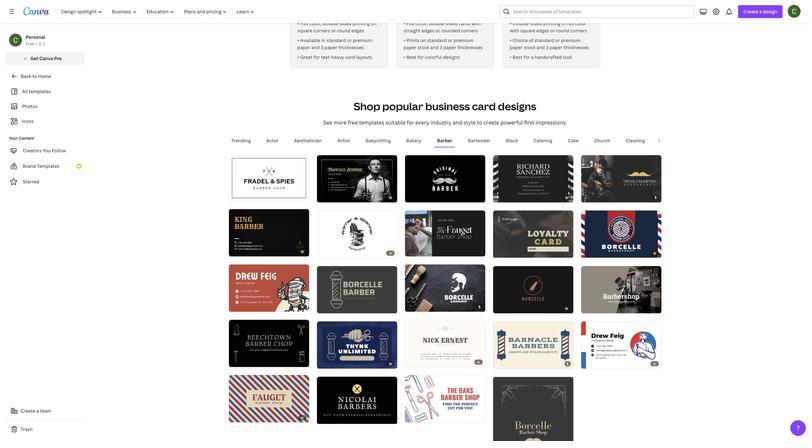 Task type: locate. For each thing, give the bounding box(es) containing it.
1 horizontal spatial edges
[[422, 28, 435, 34]]

full
[[567, 20, 574, 27]]

2 full from the left
[[407, 20, 415, 27]]

• inside • full color, double-sided cards with straight edges or rounded corners
[[404, 20, 405, 27]]

0 horizontal spatial designs
[[443, 54, 460, 60]]

designs down • prints on standard or premium paper stock and 3 paper thicknesses
[[443, 54, 460, 60]]

premium down rounded
[[454, 37, 474, 43]]

full inside • full color, double-sided printing on square corners or round edges
[[300, 20, 308, 27]]

thicknesses inside • choice of standard or premium paper stock and 3 paper thicknesses
[[564, 44, 589, 51]]

stock inside • prints on standard or premium paper stock and 3 paper thicknesses
[[418, 44, 429, 51]]

double-
[[323, 20, 340, 27], [429, 20, 446, 27]]

double- up • available in standard or premium paper and 3 paper thicknesses
[[323, 20, 340, 27]]

standard down • full color, double-sided cards with straight edges or rounded corners
[[427, 37, 447, 43]]

stock down 'choice'
[[524, 44, 536, 51]]

thicknesses up layouts on the top left of page
[[339, 44, 364, 51]]

full for • full color, double-sided printing on square corners or round edges
[[300, 20, 308, 27]]

black yellow simple barbershop business card image
[[581, 156, 662, 203]]

gray brown simple barbershop business card image
[[317, 266, 397, 314]]

creators
[[23, 148, 42, 154]]

sided up rounded
[[446, 20, 458, 27]]

look right handcrafted
[[563, 54, 572, 60]]

double- for edges
[[429, 20, 446, 27]]

free
[[348, 119, 358, 126]]

2 horizontal spatial premium
[[561, 37, 581, 43]]

color,
[[309, 20, 321, 27], [416, 20, 428, 27]]

best down prints
[[407, 54, 416, 60]]

trash
[[21, 427, 33, 433]]

a up perfect
[[575, 0, 578, 3]]

barber shop business card white red blue modern illustrated barber tools image
[[405, 376, 485, 423]]

1 horizontal spatial look
[[563, 54, 572, 60]]

0 horizontal spatial create
[[21, 408, 35, 415]]

2 3 from the left
[[440, 44, 442, 51]]

0 horizontal spatial best
[[407, 54, 416, 60]]

premium up layouts on the top left of page
[[353, 37, 373, 43]]

3
[[321, 44, 323, 51], [440, 44, 442, 51], [546, 44, 549, 51]]

and left "style"
[[453, 119, 462, 126]]

1 vertical spatial in
[[321, 37, 325, 43]]

0 horizontal spatial look
[[528, 4, 537, 10]]

1 horizontal spatial full
[[407, 20, 415, 27]]

1 of 2 for black white classic vintage barber business card 'image'
[[410, 249, 419, 254]]

1 for the black and yellow minimalist barber shop  business card image
[[321, 195, 323, 200]]

look inside a natural texture that creates a softer, warmer look and provides the perfect writing surface.
[[528, 4, 537, 10]]

a inside dropdown button
[[760, 8, 762, 15]]

layouts
[[356, 54, 372, 60]]

0 vertical spatial $
[[655, 195, 657, 200]]

home
[[38, 73, 51, 79]]

2 corners from the left
[[461, 28, 478, 34]]

2 edges from the left
[[422, 28, 435, 34]]

1 thicknesses from the left
[[339, 44, 364, 51]]

3 premium from the left
[[561, 37, 581, 43]]

standard inside • available in standard or premium paper and 3 paper thicknesses
[[327, 37, 346, 43]]

and for • prints on standard or premium paper stock and 3 paper thicknesses
[[430, 44, 439, 51]]

every
[[416, 119, 429, 126]]

a inside a natural texture that creates a softer, warmer look and provides the perfect writing surface.
[[575, 0, 578, 3]]

0 horizontal spatial printing
[[353, 20, 370, 27]]

2 premium from the left
[[454, 37, 474, 43]]

back to home link
[[5, 70, 84, 83]]

2 for brown orange bold barbershop business card image
[[241, 249, 243, 254]]

create inside create a team button
[[21, 408, 35, 415]]

2 horizontal spatial corners
[[571, 28, 587, 34]]

3 edges from the left
[[537, 28, 549, 34]]

0 horizontal spatial double-
[[323, 20, 340, 27]]

2 horizontal spatial 3
[[546, 44, 549, 51]]

1 3 from the left
[[321, 44, 323, 51]]

or left rounded
[[436, 28, 440, 34]]

3 corners from the left
[[571, 28, 587, 34]]

full inside • full color, double-sided cards with straight edges or rounded corners
[[407, 20, 415, 27]]

premium down full
[[561, 37, 581, 43]]

• inside '• double-sided printing in full color with square edges or round corners'
[[510, 20, 512, 27]]

$
[[655, 195, 657, 200], [479, 305, 481, 310], [567, 362, 569, 367]]

• best for a handcrafted look
[[510, 54, 572, 60]]

paper down rounded
[[444, 44, 456, 51]]

card right the heavy
[[345, 54, 355, 60]]

cards
[[459, 20, 471, 27]]

1 for gray brown simple barbershop business card image
[[321, 306, 323, 311]]

color, up "straight"
[[416, 20, 428, 27]]

2 for grey and gold vintage modern loyalty card image
[[505, 251, 507, 255]]

1 horizontal spatial with
[[510, 28, 519, 34]]

get canva pro
[[30, 55, 62, 62]]

• for • full color, double-sided printing on square corners or round edges
[[297, 20, 299, 27]]

edges inside '• double-sided printing in full color with square edges or round corners'
[[537, 28, 549, 34]]

full
[[300, 20, 308, 27], [407, 20, 415, 27]]

0 horizontal spatial sided
[[340, 20, 352, 27]]

create
[[744, 8, 758, 15], [21, 408, 35, 415]]

corners down "cards"
[[461, 28, 478, 34]]

1 of 2 link
[[229, 155, 309, 201], [317, 155, 397, 203], [493, 155, 573, 203], [581, 155, 662, 203], [229, 209, 309, 257], [405, 211, 485, 257], [493, 211, 573, 258], [581, 211, 662, 258], [229, 265, 309, 312], [405, 265, 485, 312], [317, 266, 397, 314], [229, 320, 309, 368], [405, 320, 485, 368], [317, 322, 397, 369], [493, 322, 573, 369], [581, 322, 662, 369], [229, 376, 309, 423], [405, 376, 485, 423], [317, 377, 397, 425]]

1 sided from the left
[[340, 20, 352, 27]]

color, for edges
[[416, 20, 428, 27]]

2 horizontal spatial $
[[655, 195, 657, 200]]

powerful
[[501, 119, 523, 126]]

in
[[562, 20, 566, 27], [321, 37, 325, 43]]

round down full
[[556, 28, 569, 34]]

designs for shop popular business card designs
[[498, 99, 537, 113]]

for down 'choice'
[[524, 54, 530, 60]]

1 for aesthetician barber business card in black tan gray vintage classic scissors rustic typography image
[[321, 417, 323, 422]]

square up available
[[297, 28, 312, 34]]

1 horizontal spatial on
[[421, 37, 426, 43]]

1 for grey and gold vintage modern loyalty card image
[[498, 251, 500, 255]]

thicknesses
[[339, 44, 364, 51], [458, 44, 483, 51], [564, 44, 589, 51]]

1 horizontal spatial square
[[521, 28, 535, 34]]

bakery
[[406, 138, 422, 144]]

white minimalist barbershop business card image
[[317, 211, 397, 258]]

stock
[[418, 44, 429, 51], [524, 44, 536, 51]]

look up surface.
[[528, 4, 537, 10]]

corners inside • full color, double-sided printing on square corners or round edges
[[314, 28, 330, 34]]

0 horizontal spatial square
[[297, 28, 312, 34]]

babysitting
[[366, 138, 391, 144]]

• prints on standard or premium paper stock and 3 paper thicknesses
[[404, 37, 483, 51]]

1 horizontal spatial create
[[744, 8, 758, 15]]

black and white modern barbershop business card image
[[405, 265, 485, 312]]

square inside '• double-sided printing in full color with square edges or round corners'
[[521, 28, 535, 34]]

1 premium from the left
[[353, 37, 373, 43]]

color
[[575, 20, 587, 27]]

starred
[[23, 179, 39, 185]]

2 color, from the left
[[416, 20, 428, 27]]

sided inside • full color, double-sided cards with straight edges or rounded corners
[[446, 20, 458, 27]]

1 color, from the left
[[309, 20, 321, 27]]

3 up colorful
[[440, 44, 442, 51]]

2 stock from the left
[[524, 44, 536, 51]]

1 best from the left
[[407, 54, 416, 60]]

church
[[594, 138, 610, 144]]

1 vertical spatial to
[[477, 119, 482, 126]]

a natural texture that creates a softer, warmer look and provides the perfect writing surface.
[[510, 0, 593, 17]]

blue brown vintage barbershop business card image
[[317, 322, 397, 369]]

$ for black and white modern barbershop business card image
[[479, 305, 481, 310]]

•
[[297, 20, 299, 27], [404, 20, 405, 27], [510, 20, 512, 27], [297, 37, 299, 43], [404, 37, 405, 43], [510, 37, 512, 43], [35, 41, 37, 47], [297, 54, 299, 60], [404, 54, 405, 60], [510, 54, 512, 60]]

standard down '• double-sided printing in full color with square edges or round corners' on the right top of the page
[[535, 37, 554, 43]]

stock down prints
[[418, 44, 429, 51]]

your content
[[9, 136, 34, 141]]

• inside • available in standard or premium paper and 3 paper thicknesses
[[297, 37, 299, 43]]

3 3 from the left
[[546, 44, 549, 51]]

or up • choice of standard or premium paper stock and 3 paper thicknesses
[[550, 28, 555, 34]]

of for "barber shop business card white red blue modern illustrated barber tools" image
[[412, 415, 416, 420]]

edges up • choice of standard or premium paper stock and 3 paper thicknesses
[[537, 28, 549, 34]]

writing
[[510, 11, 525, 17]]

or
[[331, 28, 336, 34], [436, 28, 440, 34], [550, 28, 555, 34], [347, 37, 352, 43], [448, 37, 453, 43], [555, 37, 560, 43]]

free •
[[26, 41, 37, 47]]

2 for blue red classic babershop business card image
[[593, 251, 595, 255]]

a left team
[[36, 408, 39, 415]]

0 vertical spatial in
[[562, 20, 566, 27]]

0 vertical spatial look
[[528, 4, 537, 10]]

actor
[[266, 138, 279, 144]]

0 horizontal spatial stock
[[418, 44, 429, 51]]

brand
[[23, 163, 36, 169]]

best
[[407, 54, 416, 60], [513, 54, 523, 60]]

1 vertical spatial templates
[[359, 119, 384, 126]]

2 horizontal spatial sided
[[530, 20, 542, 27]]

2 for black white classic vintage barber business card 'image'
[[417, 249, 419, 254]]

0 vertical spatial to
[[32, 73, 37, 79]]

0 horizontal spatial thicknesses
[[339, 44, 364, 51]]

1 corners from the left
[[314, 28, 330, 34]]

of for brown orange bold barbershop business card image
[[236, 249, 240, 254]]

1 vertical spatial on
[[421, 37, 426, 43]]

1 round from the left
[[337, 28, 350, 34]]

edges
[[351, 28, 364, 34], [422, 28, 435, 34], [537, 28, 549, 34]]

edges inside • full color, double-sided printing on square corners or round edges
[[351, 28, 364, 34]]

2 vertical spatial $
[[567, 362, 569, 367]]

0 vertical spatial card
[[345, 54, 355, 60]]

edges right "straight"
[[422, 28, 435, 34]]

1 vertical spatial with
[[510, 28, 519, 34]]

0 horizontal spatial edges
[[351, 28, 364, 34]]

double- up rounded
[[429, 20, 446, 27]]

0 horizontal spatial 3
[[321, 44, 323, 51]]

card
[[345, 54, 355, 60], [472, 99, 496, 113]]

1 of 2 for aesthetician barber business card in black tan gray vintage classic scissors rustic typography image
[[321, 417, 331, 422]]

None search field
[[500, 5, 695, 18]]

1 paper from the left
[[297, 44, 310, 51]]

natural
[[514, 0, 530, 3]]

paper up handcrafted
[[550, 44, 563, 51]]

1 of 2
[[233, 193, 243, 198], [321, 195, 331, 200], [498, 195, 507, 200], [586, 195, 595, 200], [233, 249, 243, 254], [410, 249, 419, 254], [498, 251, 507, 255], [586, 251, 595, 255], [233, 304, 243, 309], [410, 304, 419, 309], [321, 306, 331, 311], [233, 360, 243, 365], [410, 360, 419, 365], [321, 362, 331, 366], [498, 362, 507, 366], [586, 362, 595, 366], [233, 415, 243, 420], [410, 415, 419, 420], [321, 417, 331, 422]]

on inside • full color, double-sided printing on square corners or round edges
[[371, 20, 377, 27]]

2 thicknesses from the left
[[458, 44, 483, 51]]

white modern professional barber business card image
[[581, 322, 662, 369]]

2 for cream and blue red simple barber business card image
[[241, 415, 243, 420]]

corners inside • full color, double-sided cards with straight edges or rounded corners
[[461, 28, 478, 34]]

and up '• best for a handcrafted look'
[[537, 44, 545, 51]]

stock for on
[[418, 44, 429, 51]]

full up "straight"
[[407, 20, 415, 27]]

1 vertical spatial look
[[563, 54, 572, 60]]

0 horizontal spatial full
[[300, 20, 308, 27]]

and inside • available in standard or premium paper and 3 paper thicknesses
[[311, 44, 320, 51]]

and up colorful
[[430, 44, 439, 51]]

and down available
[[311, 44, 320, 51]]

• for • prints on standard or premium paper stock and 3 paper thicknesses
[[404, 37, 405, 43]]

create a team button
[[5, 405, 84, 418]]

1 horizontal spatial sided
[[446, 20, 458, 27]]

1 of 2 for brown orange bold barbershop business card image
[[233, 249, 243, 254]]

double- inside • full color, double-sided printing on square corners or round edges
[[323, 20, 340, 27]]

aesthetician barber business card in black tan gray vintage classic scissors rustic typography image
[[317, 377, 397, 425]]

0 horizontal spatial on
[[371, 20, 377, 27]]

create inside create a design dropdown button
[[744, 8, 758, 15]]

of for black and white modern barbershop business card image
[[412, 304, 416, 309]]

1 for black and white modern barbershop business card image
[[410, 304, 411, 309]]

or down • full color, double-sided printing on square corners or round edges
[[347, 37, 352, 43]]

2 paper from the left
[[325, 44, 337, 51]]

corners down color
[[571, 28, 587, 34]]

gold and black barber shop business card image
[[493, 378, 573, 442]]

0 horizontal spatial corners
[[314, 28, 330, 34]]

1 of 2 for blue red classic babershop business card image
[[586, 251, 595, 255]]

1 horizontal spatial color,
[[416, 20, 428, 27]]

0 horizontal spatial color,
[[309, 20, 321, 27]]

1 horizontal spatial in
[[562, 20, 566, 27]]

of for gray brown simple barbershop business card image
[[324, 306, 328, 311]]

sided for cards
[[446, 20, 458, 27]]

color, inside • full color, double-sided cards with straight edges or rounded corners
[[416, 20, 428, 27]]

with down double-
[[510, 28, 519, 34]]

square
[[297, 28, 312, 34], [521, 28, 535, 34]]

provides
[[547, 4, 566, 10]]

1 of 2 for the barber business card in black brown simple style image
[[233, 360, 243, 365]]

0 horizontal spatial round
[[337, 28, 350, 34]]

of for retro cream brown minimal barbershop business card image
[[412, 360, 416, 365]]

1 horizontal spatial card
[[472, 99, 496, 113]]

edges inside • full color, double-sided cards with straight edges or rounded corners
[[422, 28, 435, 34]]

standard down • full color, double-sided printing on square corners or round edges
[[327, 37, 346, 43]]

designs up powerful
[[498, 99, 537, 113]]

1 horizontal spatial best
[[513, 54, 523, 60]]

1 for black white classic vintage barber business card 'image'
[[410, 249, 411, 254]]

best down 'choice'
[[513, 54, 523, 60]]

3 sided from the left
[[530, 20, 542, 27]]

templates
[[29, 88, 51, 95], [359, 119, 384, 126]]

1 vertical spatial designs
[[498, 99, 537, 113]]

2 horizontal spatial thicknesses
[[564, 44, 589, 51]]

1 for "barber shop business card white red blue modern illustrated barber tools" image
[[410, 415, 411, 420]]

create for create a design
[[744, 8, 758, 15]]

1 horizontal spatial $
[[567, 362, 569, 367]]

sided inside • full color, double-sided printing on square corners or round edges
[[340, 20, 352, 27]]

or inside • choice of standard or premium paper stock and 3 paper thicknesses
[[555, 37, 560, 43]]

1 horizontal spatial to
[[477, 119, 482, 126]]

1 horizontal spatial premium
[[454, 37, 474, 43]]

edges up • available in standard or premium paper and 3 paper thicknesses
[[351, 28, 364, 34]]

full up available
[[300, 20, 308, 27]]

1 full from the left
[[300, 20, 308, 27]]

red illustrated barber shop business card image
[[229, 265, 309, 312]]

and down texture
[[538, 4, 546, 10]]

1 horizontal spatial designs
[[498, 99, 537, 113]]

templates right all
[[29, 88, 51, 95]]

of for aesthetician barber business card in black tan gray vintage classic scissors rustic typography image
[[324, 417, 328, 422]]

rounded
[[441, 28, 460, 34]]

2 for gray brown simple barbershop business card image
[[329, 306, 331, 311]]

standard for round
[[327, 37, 346, 43]]

christina overa image
[[788, 5, 801, 18]]

in left full
[[562, 20, 566, 27]]

2 sided from the left
[[446, 20, 458, 27]]

printing inside '• double-sided printing in full color with square edges or round corners'
[[543, 20, 561, 27]]

straight
[[404, 28, 421, 34]]

1 horizontal spatial corners
[[461, 28, 478, 34]]

paper down 'choice'
[[510, 44, 523, 51]]

0 horizontal spatial with
[[472, 20, 482, 27]]

2 horizontal spatial standard
[[535, 37, 554, 43]]

1 vertical spatial $
[[479, 305, 481, 310]]

• choice of standard or premium paper stock and 3 paper thicknesses
[[510, 37, 589, 51]]

1 horizontal spatial 3
[[440, 44, 442, 51]]

2 printing from the left
[[543, 20, 561, 27]]

actor button
[[264, 135, 281, 147]]

1 edges from the left
[[351, 28, 364, 34]]

1 horizontal spatial double-
[[429, 20, 446, 27]]

perfect
[[576, 4, 592, 10]]

premium
[[353, 37, 373, 43], [454, 37, 474, 43], [561, 37, 581, 43]]

1 horizontal spatial stock
[[524, 44, 536, 51]]

or up • available in standard or premium paper and 3 paper thicknesses
[[331, 28, 336, 34]]

or inside • available in standard or premium paper and 3 paper thicknesses
[[347, 37, 352, 43]]

with right "cards"
[[472, 20, 482, 27]]

0 horizontal spatial templates
[[29, 88, 51, 95]]

create left team
[[21, 408, 35, 415]]

• inside • full color, double-sided printing on square corners or round edges
[[297, 20, 299, 27]]

a left design
[[760, 8, 762, 15]]

of inside • choice of standard or premium paper stock and 3 paper thicknesses
[[529, 37, 534, 43]]

1 horizontal spatial templates
[[359, 119, 384, 126]]

photos
[[22, 103, 37, 109]]

paper down available
[[297, 44, 310, 51]]

that
[[548, 0, 557, 3]]

cream and blue red simple barber business card image
[[229, 376, 309, 423]]

1 of 2 for black and white modern barbershop business card image
[[410, 304, 419, 309]]

1 vertical spatial create
[[21, 408, 35, 415]]

2 standard from the left
[[427, 37, 447, 43]]

get canva pro button
[[5, 52, 84, 65]]

2 square from the left
[[521, 28, 535, 34]]

templates down shop
[[359, 119, 384, 126]]

1 for cream and blue red simple barber business card image
[[233, 415, 235, 420]]

aesthetician
[[294, 138, 322, 144]]

thicknesses down "cards"
[[458, 44, 483, 51]]

for for a
[[524, 54, 530, 60]]

in inside • available in standard or premium paper and 3 paper thicknesses
[[321, 37, 325, 43]]

2 best from the left
[[513, 54, 523, 60]]

premium inside • available in standard or premium paper and 3 paper thicknesses
[[353, 37, 373, 43]]

in inside '• double-sided printing in full color with square edges or round corners'
[[562, 20, 566, 27]]

full for • full color, double-sided cards with straight edges or rounded corners
[[407, 20, 415, 27]]

3 inside • prints on standard or premium paper stock and 3 paper thicknesses
[[440, 44, 442, 51]]

sided up • available in standard or premium paper and 3 paper thicknesses
[[340, 20, 352, 27]]

2 for aesthetician barber business card in black tan gray vintage classic scissors rustic typography image
[[329, 417, 331, 422]]

1 double- from the left
[[323, 20, 340, 27]]

double- inside • full color, double-sided cards with straight edges or rounded corners
[[429, 20, 446, 27]]

1 horizontal spatial thicknesses
[[458, 44, 483, 51]]

of for black white classic vintage barber business card 'image'
[[412, 249, 416, 254]]

of for red illustrated barber shop business card image
[[236, 304, 240, 309]]

2 for black and white modern barbershop business card image
[[417, 304, 419, 309]]

1 printing from the left
[[353, 20, 370, 27]]

black & white pale blue vintage barbershop business card image
[[405, 156, 485, 203]]

2 horizontal spatial edges
[[537, 28, 549, 34]]

0 horizontal spatial in
[[321, 37, 325, 43]]

• for • choice of standard or premium paper stock and 3 paper thicknesses
[[510, 37, 512, 43]]

1 stock from the left
[[418, 44, 429, 51]]

premium inside • choice of standard or premium paper stock and 3 paper thicknesses
[[561, 37, 581, 43]]

paper down prints
[[404, 44, 417, 51]]

1 horizontal spatial standard
[[427, 37, 447, 43]]

1 horizontal spatial printing
[[543, 20, 561, 27]]

or down '• double-sided printing in full color with square edges or round corners' on the right top of the page
[[555, 37, 560, 43]]

6 paper from the left
[[550, 44, 563, 51]]

barber business card in black brown simple style image
[[229, 320, 309, 368]]

1 of 2 for "barber shop business card white red blue modern illustrated barber tools" image
[[410, 415, 419, 420]]

of for "white modern professional barber business card" image
[[588, 362, 592, 366]]

0 horizontal spatial premium
[[353, 37, 373, 43]]

2 for gold black modern elegant scissors barber business card image on the left
[[241, 193, 243, 198]]

create left design
[[744, 8, 758, 15]]

or down rounded
[[448, 37, 453, 43]]

• full color, double-sided cards with straight edges or rounded corners
[[404, 20, 482, 34]]

black and yellow minimalist barber shop  business card image
[[317, 156, 397, 203]]

3 inside • choice of standard or premium paper stock and 3 paper thicknesses
[[546, 44, 549, 51]]

to right "style"
[[477, 119, 482, 126]]

2
[[241, 193, 243, 198], [329, 195, 331, 200], [505, 195, 507, 200], [593, 195, 595, 200], [241, 249, 243, 254], [417, 249, 419, 254], [505, 251, 507, 255], [593, 251, 595, 255], [241, 304, 243, 309], [417, 304, 419, 309], [329, 306, 331, 311], [241, 360, 243, 365], [417, 360, 419, 365], [329, 362, 331, 366], [505, 362, 507, 366], [593, 362, 595, 366], [241, 415, 243, 420], [417, 415, 419, 420], [329, 417, 331, 422]]

and inside • prints on standard or premium paper stock and 3 paper thicknesses
[[430, 44, 439, 51]]

1 of 2 for grey and gold vintage modern loyalty card image
[[498, 251, 507, 255]]

color, inside • full color, double-sided printing on square corners or round edges
[[309, 20, 321, 27]]

on inside • prints on standard or premium paper stock and 3 paper thicknesses
[[421, 37, 426, 43]]

get
[[30, 55, 38, 62]]

creators you follow
[[23, 148, 66, 154]]

3 up handcrafted
[[546, 44, 549, 51]]

for left the text-
[[314, 54, 320, 60]]

sided
[[340, 20, 352, 27], [446, 20, 458, 27], [530, 20, 542, 27]]

standard inside • prints on standard or premium paper stock and 3 paper thicknesses
[[427, 37, 447, 43]]

card up create
[[472, 99, 496, 113]]

corners
[[314, 28, 330, 34], [461, 28, 478, 34], [571, 28, 587, 34]]

industry
[[431, 119, 452, 126]]

to
[[32, 73, 37, 79], [477, 119, 482, 126]]

0 vertical spatial templates
[[29, 88, 51, 95]]

3 standard from the left
[[535, 37, 554, 43]]

round up • available in standard or premium paper and 3 paper thicknesses
[[337, 28, 350, 34]]

3 thicknesses from the left
[[564, 44, 589, 51]]

3 up the text-
[[321, 44, 323, 51]]

1 square from the left
[[297, 28, 312, 34]]

2 for "simple retro barbershop business card" image
[[505, 362, 507, 366]]

1 standard from the left
[[327, 37, 346, 43]]

1 vertical spatial card
[[472, 99, 496, 113]]

a
[[575, 0, 578, 3], [760, 8, 762, 15], [531, 54, 534, 60], [36, 408, 39, 415]]

1 for gold black modern elegant scissors barber business card image on the left
[[233, 193, 235, 198]]

icons link
[[9, 115, 80, 128]]

brown modern barbershop business card image
[[493, 266, 573, 314]]

sided down surface.
[[530, 20, 542, 27]]

gold black modern elegant scissors barber business card image
[[229, 155, 309, 201]]

of for black yellow simple barbershop business card image on the right of page
[[588, 195, 592, 200]]

0 horizontal spatial standard
[[327, 37, 346, 43]]

color, up available
[[309, 20, 321, 27]]

your
[[9, 136, 18, 141]]

1 horizontal spatial round
[[556, 28, 569, 34]]

0 vertical spatial create
[[744, 8, 758, 15]]

corners up available
[[314, 28, 330, 34]]

square down double-
[[521, 28, 535, 34]]

printing
[[353, 20, 370, 27], [543, 20, 561, 27]]

• for • available in standard or premium paper and 3 paper thicknesses
[[297, 37, 299, 43]]

1 of 2 for retro cream brown minimal barbershop business card image
[[410, 360, 419, 365]]

0 vertical spatial on
[[371, 20, 377, 27]]

0 vertical spatial with
[[472, 20, 482, 27]]

stock for of
[[524, 44, 536, 51]]

• inside • prints on standard or premium paper stock and 3 paper thicknesses
[[404, 37, 405, 43]]

3 inside • available in standard or premium paper and 3 paper thicknesses
[[321, 44, 323, 51]]

thicknesses inside • prints on standard or premium paper stock and 3 paper thicknesses
[[458, 44, 483, 51]]

pro
[[54, 55, 62, 62]]

paper up • great for text-heavy card layouts
[[325, 44, 337, 51]]

stock inside • choice of standard or premium paper stock and 3 paper thicknesses
[[524, 44, 536, 51]]

thicknesses down color
[[564, 44, 589, 51]]

for left colorful
[[418, 54, 424, 60]]

2 round from the left
[[556, 28, 569, 34]]

2 double- from the left
[[429, 20, 446, 27]]

and inside • choice of standard or premium paper stock and 3 paper thicknesses
[[537, 44, 545, 51]]

• inside • choice of standard or premium paper stock and 3 paper thicknesses
[[510, 37, 512, 43]]

in right available
[[321, 37, 325, 43]]

prints
[[407, 37, 419, 43]]

premium inside • prints on standard or premium paper stock and 3 paper thicknesses
[[454, 37, 474, 43]]

0 horizontal spatial $
[[479, 305, 481, 310]]

1 for brown orange bold barbershop business card image
[[233, 249, 235, 254]]

paper
[[297, 44, 310, 51], [325, 44, 337, 51], [404, 44, 417, 51], [444, 44, 456, 51], [510, 44, 523, 51], [550, 44, 563, 51]]

corners inside '• double-sided printing in full color with square edges or round corners'
[[571, 28, 587, 34]]

to right back
[[32, 73, 37, 79]]

0 vertical spatial designs
[[443, 54, 460, 60]]



Task type: describe. For each thing, give the bounding box(es) containing it.
brand templates
[[23, 163, 60, 169]]

2 for "barber shop business card white red blue modern illustrated barber tools" image
[[417, 415, 419, 420]]

color, for corners
[[309, 20, 321, 27]]

back
[[21, 73, 31, 79]]

1 for vintage barber business card image
[[498, 195, 500, 200]]

2 for red illustrated barber shop business card image
[[241, 304, 243, 309]]

• double-sided printing in full color with square edges or round corners
[[510, 20, 587, 34]]

1 for red illustrated barber shop business card image
[[233, 304, 235, 309]]

• for • best for a handcrafted look
[[510, 54, 512, 60]]

all templates link
[[9, 86, 80, 98]]

content
[[19, 136, 34, 141]]

5 paper from the left
[[510, 44, 523, 51]]

surface.
[[526, 11, 544, 17]]

follow
[[52, 148, 66, 154]]

bakery button
[[404, 135, 424, 147]]

for left 'every'
[[407, 119, 414, 126]]

1 for blue brown vintage barbershop business card image
[[321, 362, 323, 366]]

round inside '• double-sided printing in full color with square edges or round corners'
[[556, 28, 569, 34]]

• best for colorful designs
[[404, 54, 460, 60]]

1 of 2 for gold black modern elegant scissors barber business card image on the left
[[233, 193, 243, 198]]

thicknesses inside • available in standard or premium paper and 3 paper thicknesses
[[339, 44, 364, 51]]

trending button
[[229, 135, 253, 147]]

starred link
[[5, 176, 84, 189]]

back to home
[[21, 73, 51, 79]]

sided inside '• double-sided printing in full color with square edges or round corners'
[[530, 20, 542, 27]]

of for gold black modern elegant scissors barber business card image on the left
[[236, 193, 240, 198]]

cleaning button
[[623, 135, 648, 147]]

3 for • prints on standard or premium paper stock and 3 paper thicknesses
[[440, 44, 442, 51]]

suitable
[[386, 119, 406, 126]]

0 horizontal spatial to
[[32, 73, 37, 79]]

barber
[[437, 138, 452, 144]]

1 of 2 for cream and blue red simple barber business card image
[[233, 415, 243, 420]]

texture
[[531, 0, 547, 3]]

vintage barber business card image
[[493, 156, 573, 203]]

round inside • full color, double-sided printing on square corners or round edges
[[337, 28, 350, 34]]

all
[[22, 88, 28, 95]]

design
[[763, 8, 778, 15]]

black white classic vintage barber business card image
[[405, 211, 485, 257]]

of for the barber business card in black brown simple style image
[[236, 360, 240, 365]]

printing inside • full color, double-sided printing on square corners or round edges
[[353, 20, 370, 27]]

free
[[26, 41, 34, 47]]

1 of 2 for red illustrated barber shop business card image
[[233, 304, 243, 309]]

1 of 2 for "white modern professional barber business card" image
[[586, 362, 595, 366]]

of for cream and blue red simple barber business card image
[[236, 415, 240, 420]]

trending
[[231, 138, 251, 144]]

or inside '• double-sided printing in full color with square edges or round corners'
[[550, 28, 555, 34]]

choice
[[513, 37, 528, 43]]

handcrafted
[[535, 54, 562, 60]]

bartender button
[[465, 135, 493, 147]]

1 for blue red classic babershop business card image
[[586, 251, 588, 255]]

creators you follow link
[[5, 144, 84, 157]]

designs for • best for colorful designs
[[443, 54, 460, 60]]

cake button
[[565, 135, 581, 147]]

of for "simple retro barbershop business card" image
[[500, 362, 504, 366]]

1 for "simple retro barbershop business card" image
[[498, 362, 500, 366]]

grey and gold vintage modern loyalty card image
[[493, 211, 573, 258]]

create for create a team
[[21, 408, 35, 415]]

1 for retro cream brown minimal barbershop business card image
[[410, 360, 411, 365]]

or inside • prints on standard or premium paper stock and 3 paper thicknesses
[[448, 37, 453, 43]]

style
[[464, 119, 476, 126]]

• for • full color, double-sided cards with straight edges or rounded corners
[[404, 20, 405, 27]]

sided for printing
[[340, 20, 352, 27]]

personal
[[26, 34, 45, 40]]

church button
[[592, 135, 613, 147]]

create
[[484, 119, 499, 126]]

canva
[[39, 55, 53, 62]]

heavy
[[331, 54, 344, 60]]

premium for corners
[[454, 37, 474, 43]]

best for • best for colorful designs
[[407, 54, 416, 60]]

catering
[[534, 138, 553, 144]]

great
[[300, 54, 313, 60]]

2 for vintage barber business card image
[[505, 195, 507, 200]]

1 for black yellow simple barbershop business card image on the right of page
[[586, 195, 588, 200]]

for for colorful
[[418, 54, 424, 60]]

icons
[[22, 118, 34, 124]]

a inside button
[[36, 408, 39, 415]]

creates
[[558, 0, 574, 3]]

black
[[506, 138, 518, 144]]

with inside • full color, double-sided cards with straight edges or rounded corners
[[472, 20, 482, 27]]

cleaning
[[626, 138, 645, 144]]

black button
[[504, 135, 521, 147]]

top level navigation element
[[57, 5, 260, 18]]

0 horizontal spatial card
[[345, 54, 355, 60]]

brown orange bold barbershop business card image
[[229, 209, 309, 257]]

barber button
[[435, 135, 455, 147]]

• for • double-sided printing in full color with square edges or round corners
[[510, 20, 512, 27]]

1 of 2 for black yellow simple barbershop business card image on the right of page
[[586, 195, 595, 200]]

templates
[[37, 163, 60, 169]]

$ for "simple retro barbershop business card" image
[[567, 362, 569, 367]]

catering button
[[531, 135, 555, 147]]

1 of 2 for blue brown vintage barbershop business card image
[[321, 362, 331, 366]]

popular
[[383, 99, 423, 113]]

double- for corners
[[323, 20, 340, 27]]

babysitting button
[[363, 135, 393, 147]]

standard inside • choice of standard or premium paper stock and 3 paper thicknesses
[[535, 37, 554, 43]]

colorful
[[425, 54, 442, 60]]

see more free templates suitable for every industry and style to create powerful first impressions.
[[323, 119, 567, 126]]

thicknesses for • choice of standard or premium paper stock and 3 paper thicknesses
[[564, 44, 589, 51]]

shop popular business card designs
[[354, 99, 537, 113]]

for for text-
[[314, 54, 320, 60]]

2 for the black and yellow minimalist barber shop  business card image
[[329, 195, 331, 200]]

retro cream brown minimal barbershop business card image
[[405, 320, 485, 368]]

brand templates link
[[5, 160, 84, 173]]

warmer
[[510, 4, 527, 10]]

business
[[425, 99, 470, 113]]

1 for the barber business card in black brown simple style image
[[233, 360, 235, 365]]

1 of 2 for the black and yellow minimalist barber shop  business card image
[[321, 195, 331, 200]]

see
[[323, 119, 332, 126]]

square inside • full color, double-sided printing on square corners or round edges
[[297, 28, 312, 34]]

create a team
[[21, 408, 51, 415]]

of for blue brown vintage barbershop business card image
[[324, 362, 328, 366]]

of for grey and gold vintage modern loyalty card image
[[500, 251, 504, 255]]

photos link
[[9, 100, 80, 113]]

with inside '• double-sided printing in full color with square edges or round corners'
[[510, 28, 519, 34]]

and inside a natural texture that creates a softer, warmer look and provides the perfect writing surface.
[[538, 4, 546, 10]]

or inside • full color, double-sided cards with straight edges or rounded corners
[[436, 28, 440, 34]]

shop
[[354, 99, 380, 113]]

and for • choice of standard or premium paper stock and 3 paper thicknesses
[[537, 44, 545, 51]]

you
[[43, 148, 51, 154]]

best for • best for a handcrafted look
[[513, 54, 523, 60]]

trash link
[[5, 424, 84, 437]]

2 for blue brown vintage barbershop business card image
[[329, 362, 331, 366]]

1 of 2 for gray brown simple barbershop business card image
[[321, 306, 331, 311]]

or inside • full color, double-sided printing on square corners or round edges
[[331, 28, 336, 34]]

• for • great for text-heavy card layouts
[[297, 54, 299, 60]]

double-
[[513, 20, 530, 27]]

• available in standard or premium paper and 3 paper thicknesses
[[297, 37, 373, 51]]

all templates
[[22, 88, 51, 95]]

1 of 2 for "simple retro barbershop business card" image
[[498, 362, 507, 366]]

softer,
[[579, 0, 593, 3]]

artist
[[338, 138, 350, 144]]

of for the black and yellow minimalist barber shop  business card image
[[324, 195, 328, 200]]

thicknesses for • prints on standard or premium paper stock and 3 paper thicknesses
[[458, 44, 483, 51]]

4 paper from the left
[[444, 44, 456, 51]]

a
[[510, 0, 513, 3]]

blue red classic babershop business card image
[[581, 211, 662, 258]]

• great for text-heavy card layouts
[[297, 54, 372, 60]]

simple retro barbershop business card image
[[493, 322, 573, 369]]

more
[[334, 119, 347, 126]]

a left handcrafted
[[531, 54, 534, 60]]

3 paper from the left
[[404, 44, 417, 51]]

cake
[[568, 138, 579, 144]]

first
[[524, 119, 534, 126]]

2 for the barber business card in black brown simple style image
[[241, 360, 243, 365]]

text-
[[321, 54, 331, 60]]

3 for • choice of standard or premium paper stock and 3 paper thicknesses
[[546, 44, 549, 51]]

aesthetician button
[[292, 135, 325, 147]]

artist button
[[335, 135, 353, 147]]

white & brown minimalist barbershop business card image
[[581, 266, 662, 314]]

Search search field
[[513, 6, 690, 18]]

1 of 2 for vintage barber business card image
[[498, 195, 507, 200]]

the
[[568, 4, 575, 10]]

of for blue red classic babershop business card image
[[588, 251, 592, 255]]

• for • best for colorful designs
[[404, 54, 405, 60]]

2 for black yellow simple barbershop business card image on the right of page
[[593, 195, 595, 200]]

impressions.
[[536, 119, 567, 126]]

premium for edges
[[353, 37, 373, 43]]

$ for black yellow simple barbershop business card image on the right of page
[[655, 195, 657, 200]]



Task type: vqa. For each thing, say whether or not it's contained in the screenshot.
• Best for colorful designs designs
yes



